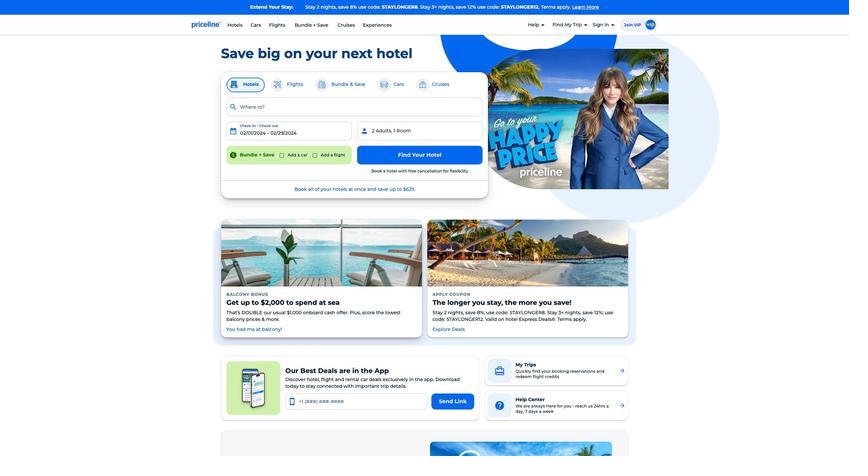 Task type: locate. For each thing, give the bounding box(es) containing it.
arrowright image
[[619, 403, 626, 409]]

+1 (###) ###-#### field
[[285, 394, 428, 410]]

Check-in - Check-out field
[[226, 122, 352, 140]]

arrowright image
[[619, 368, 626, 375]]

None field
[[226, 98, 483, 116]]



Task type: vqa. For each thing, say whether or not it's contained in the screenshot.
Priceline.com Home image
yes



Task type: describe. For each thing, give the bounding box(es) containing it.
Where to? field
[[226, 98, 483, 116]]

vip badge icon image
[[646, 20, 656, 30]]

app screenshot image
[[226, 362, 280, 415]]

priceline.com home image
[[192, 21, 221, 28]]

traveler selection text field
[[357, 122, 483, 140]]

types of travel tab list
[[226, 78, 483, 92]]



